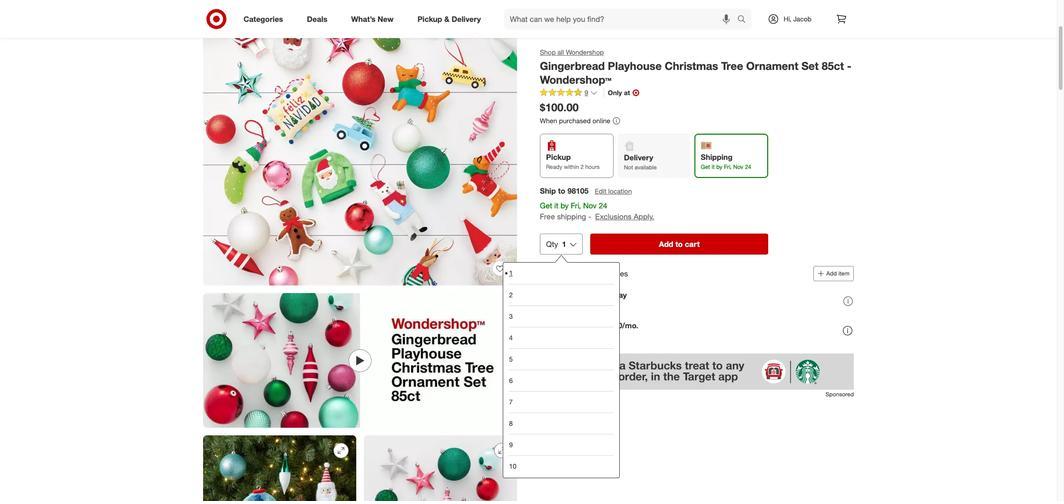 Task type: vqa. For each thing, say whether or not it's contained in the screenshot.
6 link
yes



Task type: describe. For each thing, give the bounding box(es) containing it.
edit
[[595, 187, 607, 195]]

within
[[564, 163, 579, 170]]

85ct
[[822, 59, 844, 72]]

1 link
[[509, 263, 614, 284]]

by inside shipping get it by fri, nov 24
[[717, 163, 723, 170]]

not
[[624, 164, 633, 171]]

7 link
[[509, 391, 614, 413]]

hi,
[[784, 15, 792, 23]]

wondershop™
[[540, 73, 612, 86]]

shipping get it by fri, nov 24
[[701, 152, 752, 170]]

8 link
[[509, 413, 614, 434]]

10 link
[[509, 455, 614, 477]]

shop
[[540, 48, 556, 56]]

pay as low as $10/mo.
[[559, 321, 639, 330]]

10
[[509, 462, 517, 470]]

exclusions
[[595, 212, 632, 221]]

cart
[[685, 239, 700, 249]]

all
[[558, 48, 564, 56]]

save
[[559, 290, 577, 300]]

98105
[[568, 186, 589, 196]]

6 link
[[509, 370, 614, 391]]

nov inside the "get it by fri, nov 24 free shipping - exclusions apply."
[[583, 201, 597, 210]]

it inside the "get it by fri, nov 24 free shipping - exclusions apply."
[[555, 201, 559, 210]]

what's new
[[351, 14, 394, 24]]

save 5% every day with redcard
[[559, 290, 627, 309]]

3 link
[[509, 306, 614, 327]]

edit location button
[[595, 186, 633, 197]]

gingerbread playhouse christmas tree ornament set 85ct - wondershop&#8482;, 4 of 5 image
[[364, 436, 517, 501]]

shipping
[[701, 152, 733, 162]]

set
[[802, 59, 819, 72]]

registries
[[597, 269, 628, 278]]

- inside the "get it by fri, nov 24 free shipping - exclusions apply."
[[588, 212, 591, 221]]

get inside the "get it by fri, nov 24 free shipping - exclusions apply."
[[540, 201, 552, 210]]

deals link
[[299, 9, 339, 30]]

ornament
[[747, 59, 799, 72]]

1 2 3 4 5 6 7 8 9 10
[[509, 269, 517, 470]]

4 link
[[509, 327, 614, 348]]

3
[[509, 312, 513, 320]]

4
[[509, 334, 513, 342]]

to for cart
[[676, 239, 683, 249]]

christmas
[[665, 59, 718, 72]]

24 inside shipping get it by fri, nov 24
[[745, 163, 752, 170]]

- inside shop all wondershop gingerbread playhouse christmas tree ornament set 85ct - wondershop™
[[847, 59, 852, 72]]

gingerbread playhouse christmas tree ornament set 85ct - wondershop&#8482;, 2 of 5, play video image
[[203, 293, 517, 428]]

online
[[593, 117, 611, 125]]

&
[[444, 14, 450, 24]]

categories
[[244, 14, 283, 24]]

what's
[[351, 14, 376, 24]]

get it by fri, nov 24 free shipping - exclusions apply.
[[540, 201, 654, 221]]

purchased
[[559, 117, 591, 125]]

qty
[[546, 239, 558, 249]]

add to cart button
[[591, 234, 769, 255]]

delivery inside delivery not available
[[624, 153, 654, 162]]

9 inside 1 2 3 4 5 6 7 8 9 10
[[509, 441, 513, 449]]

eligible
[[559, 269, 584, 278]]

8
[[509, 419, 513, 427]]

at
[[624, 89, 630, 97]]

by inside the "get it by fri, nov 24 free shipping - exclusions apply."
[[561, 201, 569, 210]]

qty 1
[[546, 239, 566, 249]]

item
[[839, 270, 850, 277]]

1 as from the left
[[574, 321, 583, 330]]

jacob
[[794, 15, 812, 23]]

it inside shipping get it by fri, nov 24
[[712, 163, 715, 170]]

apply.
[[634, 212, 654, 221]]

with
[[559, 301, 572, 309]]

only
[[608, 89, 622, 97]]

nov inside shipping get it by fri, nov 24
[[734, 163, 744, 170]]

2 link
[[509, 284, 614, 306]]

add item
[[827, 270, 850, 277]]

7
[[509, 398, 513, 406]]

add item button
[[814, 266, 854, 281]]

only at
[[608, 89, 630, 97]]

location
[[609, 187, 632, 195]]

2 inside 1 2 3 4 5 6 7 8 9 10
[[509, 291, 513, 299]]

low
[[585, 321, 598, 330]]

5
[[509, 355, 513, 363]]

ship
[[540, 186, 556, 196]]

what's new link
[[343, 9, 406, 30]]

add for add item
[[827, 270, 837, 277]]



Task type: locate. For each thing, give the bounding box(es) containing it.
9
[[585, 89, 589, 97], [509, 441, 513, 449]]

add
[[659, 239, 674, 249], [827, 270, 837, 277]]

delivery
[[452, 14, 481, 24], [624, 153, 654, 162]]

0 horizontal spatial as
[[574, 321, 583, 330]]

9 link down 7 link
[[509, 434, 614, 455]]

1 horizontal spatial add
[[827, 270, 837, 277]]

1 vertical spatial -
[[588, 212, 591, 221]]

1 horizontal spatial 24
[[745, 163, 752, 170]]

1
[[562, 239, 566, 249], [509, 269, 513, 277]]

1 horizontal spatial to
[[676, 239, 683, 249]]

by up shipping on the right of the page
[[561, 201, 569, 210]]

0 vertical spatial fri,
[[724, 163, 732, 170]]

pickup for &
[[418, 14, 442, 24]]

delivery inside 'link'
[[452, 14, 481, 24]]

0 horizontal spatial add
[[659, 239, 674, 249]]

1 vertical spatial 1
[[509, 269, 513, 277]]

0 horizontal spatial to
[[558, 186, 566, 196]]

1 vertical spatial fri,
[[571, 201, 581, 210]]

every
[[592, 290, 612, 300]]

2 left the hours
[[581, 163, 584, 170]]

fri, up shipping on the right of the page
[[571, 201, 581, 210]]

1 horizontal spatial as
[[600, 321, 608, 330]]

1 horizontal spatial 9
[[585, 89, 589, 97]]

it down shipping
[[712, 163, 715, 170]]

0 vertical spatial add
[[659, 239, 674, 249]]

exclusions apply. link
[[595, 212, 654, 221]]

0 horizontal spatial -
[[588, 212, 591, 221]]

for
[[586, 269, 595, 278]]

1 vertical spatial 9
[[509, 441, 513, 449]]

0 horizontal spatial 9
[[509, 441, 513, 449]]

0 vertical spatial by
[[717, 163, 723, 170]]

playhouse
[[608, 59, 662, 72]]

2 inside pickup ready within 2 hours
[[581, 163, 584, 170]]

0 horizontal spatial fri,
[[571, 201, 581, 210]]

0 horizontal spatial nov
[[583, 201, 597, 210]]

pickup & delivery link
[[410, 9, 493, 30]]

when purchased online
[[540, 117, 611, 125]]

9 link
[[540, 88, 598, 99], [509, 434, 614, 455]]

2 as from the left
[[600, 321, 608, 330]]

0 vertical spatial pickup
[[418, 14, 442, 24]]

to right the ship on the top
[[558, 186, 566, 196]]

deals
[[307, 14, 328, 24]]

1 up '3'
[[509, 269, 513, 277]]

- right shipping on the right of the page
[[588, 212, 591, 221]]

0 horizontal spatial delivery
[[452, 14, 481, 24]]

day
[[614, 290, 627, 300]]

hours
[[586, 163, 600, 170]]

pickup ready within 2 hours
[[546, 152, 600, 170]]

0 vertical spatial it
[[712, 163, 715, 170]]

edit location
[[595, 187, 632, 195]]

available
[[635, 164, 657, 171]]

9 link down wondershop™
[[540, 88, 598, 99]]

delivery up available
[[624, 153, 654, 162]]

0 horizontal spatial 1
[[509, 269, 513, 277]]

get up free
[[540, 201, 552, 210]]

1 vertical spatial pickup
[[546, 152, 571, 162]]

as right low
[[600, 321, 608, 330]]

1 horizontal spatial -
[[847, 59, 852, 72]]

get inside shipping get it by fri, nov 24
[[701, 163, 710, 170]]

delivery not available
[[624, 153, 657, 171]]

when
[[540, 117, 557, 125]]

hi, jacob
[[784, 15, 812, 23]]

eligible for registries
[[559, 269, 628, 278]]

gingerbread
[[540, 59, 605, 72]]

gingerbread playhouse christmas tree ornament set 85ct - wondershop&#8482;, 1 of 5 image
[[203, 0, 517, 286]]

shipping
[[557, 212, 586, 221]]

add left item
[[827, 270, 837, 277]]

1 horizontal spatial delivery
[[624, 153, 654, 162]]

pay
[[559, 321, 572, 330]]

by down shipping
[[717, 163, 723, 170]]

add inside button
[[827, 270, 837, 277]]

pickup
[[418, 14, 442, 24], [546, 152, 571, 162]]

pickup left &
[[418, 14, 442, 24]]

0 horizontal spatial get
[[540, 201, 552, 210]]

0 vertical spatial -
[[847, 59, 852, 72]]

$10/mo.
[[610, 321, 639, 330]]

1 vertical spatial get
[[540, 201, 552, 210]]

1 horizontal spatial 2
[[581, 163, 584, 170]]

-
[[847, 59, 852, 72], [588, 212, 591, 221]]

0 horizontal spatial it
[[555, 201, 559, 210]]

tree
[[722, 59, 744, 72]]

1 vertical spatial it
[[555, 201, 559, 210]]

1 vertical spatial to
[[676, 239, 683, 249]]

it up free
[[555, 201, 559, 210]]

get down shipping
[[701, 163, 710, 170]]

$100.00
[[540, 101, 579, 114]]

9 inside 9 'link'
[[585, 89, 589, 97]]

delivery right &
[[452, 14, 481, 24]]

0 horizontal spatial 2
[[509, 291, 513, 299]]

0 vertical spatial 1
[[562, 239, 566, 249]]

get
[[701, 163, 710, 170], [540, 201, 552, 210]]

1 inside 1 2 3 4 5 6 7 8 9 10
[[509, 269, 513, 277]]

to inside button
[[676, 239, 683, 249]]

0 vertical spatial 9 link
[[540, 88, 598, 99]]

advertisement region
[[540, 354, 854, 390]]

0 vertical spatial get
[[701, 163, 710, 170]]

pickup up ready
[[546, 152, 571, 162]]

0 vertical spatial nov
[[734, 163, 744, 170]]

to for 98105
[[558, 186, 566, 196]]

0 horizontal spatial by
[[561, 201, 569, 210]]

0 horizontal spatial 24
[[599, 201, 607, 210]]

search
[[733, 15, 756, 25]]

to left cart at the right of page
[[676, 239, 683, 249]]

ready
[[546, 163, 563, 170]]

1 vertical spatial add
[[827, 270, 837, 277]]

What can we help you find? suggestions appear below search field
[[504, 9, 740, 30]]

5 link
[[509, 348, 614, 370]]

fri, down shipping
[[724, 163, 732, 170]]

1 horizontal spatial fri,
[[724, 163, 732, 170]]

it
[[712, 163, 715, 170], [555, 201, 559, 210]]

pickup for ready
[[546, 152, 571, 162]]

0 vertical spatial 9
[[585, 89, 589, 97]]

5%
[[579, 290, 590, 300]]

2 up '3'
[[509, 291, 513, 299]]

fri, inside shipping get it by fri, nov 24
[[724, 163, 732, 170]]

24 inside the "get it by fri, nov 24 free shipping - exclusions apply."
[[599, 201, 607, 210]]

new
[[378, 14, 394, 24]]

pickup & delivery
[[418, 14, 481, 24]]

gingerbread playhouse christmas tree ornament set 85ct - wondershop&#8482;, 3 of 5 image
[[203, 436, 356, 501]]

wondershop
[[566, 48, 604, 56]]

fri, inside the "get it by fri, nov 24 free shipping - exclusions apply."
[[571, 201, 581, 210]]

shop all wondershop gingerbread playhouse christmas tree ornament set 85ct - wondershop™
[[540, 48, 852, 86]]

ship to 98105
[[540, 186, 589, 196]]

24
[[745, 163, 752, 170], [599, 201, 607, 210]]

1 horizontal spatial 1
[[562, 239, 566, 249]]

0 horizontal spatial pickup
[[418, 14, 442, 24]]

0 vertical spatial to
[[558, 186, 566, 196]]

6
[[509, 376, 513, 384]]

0 vertical spatial delivery
[[452, 14, 481, 24]]

categories link
[[236, 9, 295, 30]]

1 vertical spatial by
[[561, 201, 569, 210]]

fri,
[[724, 163, 732, 170], [571, 201, 581, 210]]

add inside button
[[659, 239, 674, 249]]

add for add to cart
[[659, 239, 674, 249]]

- right 85ct
[[847, 59, 852, 72]]

1 horizontal spatial by
[[717, 163, 723, 170]]

1 vertical spatial 2
[[509, 291, 513, 299]]

9 down 8
[[509, 441, 513, 449]]

redcard
[[574, 301, 601, 309]]

1 vertical spatial 9 link
[[509, 434, 614, 455]]

1 vertical spatial delivery
[[624, 153, 654, 162]]

1 right the qty
[[562, 239, 566, 249]]

1 vertical spatial 24
[[599, 201, 607, 210]]

by
[[717, 163, 723, 170], [561, 201, 569, 210]]

as
[[574, 321, 583, 330], [600, 321, 608, 330]]

sponsored
[[826, 391, 854, 398]]

0 vertical spatial 2
[[581, 163, 584, 170]]

add to cart
[[659, 239, 700, 249]]

1 horizontal spatial it
[[712, 163, 715, 170]]

0 vertical spatial 24
[[745, 163, 752, 170]]

1 horizontal spatial pickup
[[546, 152, 571, 162]]

1 vertical spatial nov
[[583, 201, 597, 210]]

to
[[558, 186, 566, 196], [676, 239, 683, 249]]

free
[[540, 212, 555, 221]]

1 horizontal spatial nov
[[734, 163, 744, 170]]

search button
[[733, 9, 756, 31]]

1 horizontal spatial get
[[701, 163, 710, 170]]

pickup inside 'link'
[[418, 14, 442, 24]]

as left low
[[574, 321, 583, 330]]

pickup inside pickup ready within 2 hours
[[546, 152, 571, 162]]

add left cart at the right of page
[[659, 239, 674, 249]]

nov
[[734, 163, 744, 170], [583, 201, 597, 210]]

9 down wondershop™
[[585, 89, 589, 97]]



